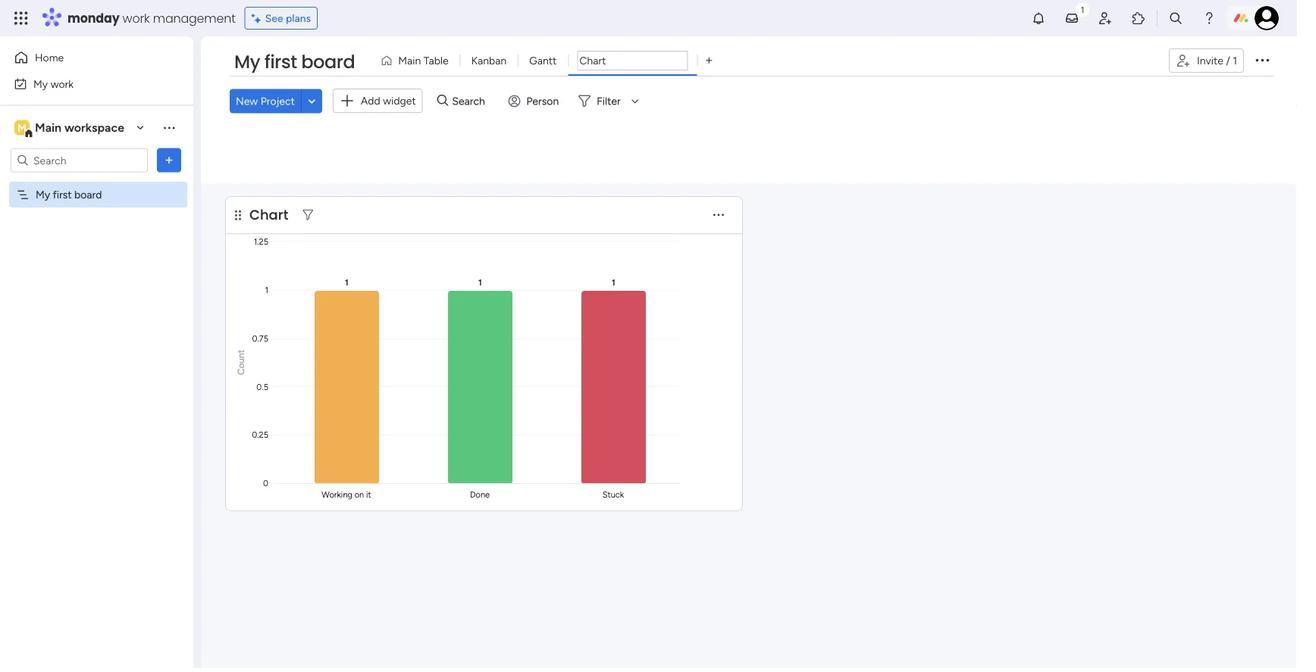 Task type: describe. For each thing, give the bounding box(es) containing it.
work for my
[[51, 77, 74, 90]]

add widget
[[361, 94, 416, 107]]

john smith image
[[1255, 6, 1279, 30]]

1 image
[[1076, 1, 1090, 18]]

chart
[[249, 205, 288, 224]]

arrow down image
[[626, 92, 644, 110]]

inbox image
[[1065, 11, 1080, 26]]

monday
[[67, 9, 119, 27]]

kanban
[[471, 54, 507, 67]]

main workspace
[[35, 121, 124, 135]]

my first board inside field
[[234, 49, 355, 75]]

project
[[261, 95, 295, 107]]

main table
[[398, 54, 449, 67]]

chart main content
[[201, 184, 1297, 669]]

new project
[[236, 95, 295, 107]]

my work button
[[9, 72, 163, 96]]

person
[[526, 95, 559, 107]]

angle down image
[[308, 95, 316, 107]]

my work
[[33, 77, 74, 90]]

dapulse drag handle 3 image
[[235, 209, 241, 220]]

my inside "list box"
[[36, 188, 50, 201]]

add widget button
[[333, 89, 423, 113]]

invite / 1 button
[[1169, 49, 1244, 73]]

my inside button
[[33, 77, 48, 90]]

1
[[1233, 54, 1237, 67]]

Search in workspace field
[[32, 152, 127, 169]]

first inside "list box"
[[53, 188, 72, 201]]

my first board list box
[[0, 179, 193, 412]]

workspace image
[[14, 119, 30, 136]]

main for main table
[[398, 54, 421, 67]]

home button
[[9, 45, 163, 70]]

board inside my first board "list box"
[[74, 188, 102, 201]]

search everything image
[[1168, 11, 1184, 26]]

my inside field
[[234, 49, 260, 75]]

person button
[[502, 89, 568, 113]]



Task type: vqa. For each thing, say whether or not it's contained in the screenshot.
main within the 'button'
yes



Task type: locate. For each thing, give the bounding box(es) containing it.
1 horizontal spatial main
[[398, 54, 421, 67]]

gantt button
[[518, 49, 568, 73]]

monday work management
[[67, 9, 236, 27]]

1 vertical spatial work
[[51, 77, 74, 90]]

first inside field
[[265, 49, 297, 75]]

options image
[[1253, 51, 1272, 69], [161, 153, 177, 168]]

2 vertical spatial my
[[36, 188, 50, 201]]

1 vertical spatial board
[[74, 188, 102, 201]]

my first board inside "list box"
[[36, 188, 102, 201]]

0 horizontal spatial work
[[51, 77, 74, 90]]

invite
[[1197, 54, 1224, 67]]

My first board field
[[230, 49, 359, 75]]

work right the monday
[[122, 9, 150, 27]]

board inside my first board field
[[301, 49, 355, 75]]

invite members image
[[1098, 11, 1113, 26]]

options image down the workspace options image
[[161, 153, 177, 168]]

0 vertical spatial my first board
[[234, 49, 355, 75]]

0 horizontal spatial my first board
[[36, 188, 102, 201]]

1 horizontal spatial options image
[[1253, 51, 1272, 69]]

new project button
[[230, 89, 301, 113]]

work down home
[[51, 77, 74, 90]]

first
[[265, 49, 297, 75], [53, 188, 72, 201]]

1 horizontal spatial my first board
[[234, 49, 355, 75]]

1 horizontal spatial work
[[122, 9, 150, 27]]

filter
[[597, 95, 621, 107]]

workspace options image
[[161, 120, 177, 135]]

my up new
[[234, 49, 260, 75]]

0 horizontal spatial main
[[35, 121, 61, 135]]

more dots image
[[714, 209, 724, 220]]

see plans
[[265, 12, 311, 25]]

work for monday
[[122, 9, 150, 27]]

workspace
[[64, 121, 124, 135]]

new
[[236, 95, 258, 107]]

help image
[[1202, 11, 1217, 26]]

0 vertical spatial first
[[265, 49, 297, 75]]

option
[[0, 181, 193, 184]]

v2 funnel image
[[303, 209, 313, 220]]

v2 search image
[[437, 93, 448, 110]]

my first board down search in workspace field at the top of page
[[36, 188, 102, 201]]

see
[[265, 12, 283, 25]]

kanban button
[[460, 49, 518, 73]]

main right workspace image
[[35, 121, 61, 135]]

m
[[17, 121, 26, 134]]

1 vertical spatial options image
[[161, 153, 177, 168]]

my
[[234, 49, 260, 75], [33, 77, 48, 90], [36, 188, 50, 201]]

filter button
[[573, 89, 644, 113]]

options image right 1
[[1253, 51, 1272, 69]]

main for main workspace
[[35, 121, 61, 135]]

gantt
[[529, 54, 557, 67]]

widget
[[383, 94, 416, 107]]

select product image
[[14, 11, 29, 26]]

notifications image
[[1031, 11, 1046, 26]]

first down search in workspace field at the top of page
[[53, 188, 72, 201]]

work
[[122, 9, 150, 27], [51, 77, 74, 90]]

apps image
[[1131, 11, 1146, 26]]

0 vertical spatial work
[[122, 9, 150, 27]]

my down home
[[33, 77, 48, 90]]

main
[[398, 54, 421, 67], [35, 121, 61, 135]]

Search field
[[448, 90, 494, 112]]

first up project
[[265, 49, 297, 75]]

1 vertical spatial my
[[33, 77, 48, 90]]

0 vertical spatial options image
[[1253, 51, 1272, 69]]

board down search in workspace field at the top of page
[[74, 188, 102, 201]]

0 horizontal spatial board
[[74, 188, 102, 201]]

my first board
[[234, 49, 355, 75], [36, 188, 102, 201]]

0 vertical spatial main
[[398, 54, 421, 67]]

1 vertical spatial my first board
[[36, 188, 102, 201]]

see plans button
[[245, 7, 318, 30]]

add
[[361, 94, 380, 107]]

main inside button
[[398, 54, 421, 67]]

board
[[301, 49, 355, 75], [74, 188, 102, 201]]

main inside workspace selection element
[[35, 121, 61, 135]]

plans
[[286, 12, 311, 25]]

1 horizontal spatial board
[[301, 49, 355, 75]]

main table button
[[375, 49, 460, 73]]

0 horizontal spatial first
[[53, 188, 72, 201]]

/
[[1226, 54, 1230, 67]]

None field
[[577, 51, 688, 71]]

1 vertical spatial main
[[35, 121, 61, 135]]

0 horizontal spatial options image
[[161, 153, 177, 168]]

my down search in workspace field at the top of page
[[36, 188, 50, 201]]

0 vertical spatial board
[[301, 49, 355, 75]]

home
[[35, 51, 64, 64]]

0 vertical spatial my
[[234, 49, 260, 75]]

board up angle down image
[[301, 49, 355, 75]]

management
[[153, 9, 236, 27]]

invite / 1
[[1197, 54, 1237, 67]]

work inside button
[[51, 77, 74, 90]]

main left table
[[398, 54, 421, 67]]

add view image
[[706, 55, 712, 66]]

1 vertical spatial first
[[53, 188, 72, 201]]

1 horizontal spatial first
[[265, 49, 297, 75]]

table
[[424, 54, 449, 67]]

workspace selection element
[[14, 119, 127, 138]]

my first board up project
[[234, 49, 355, 75]]



